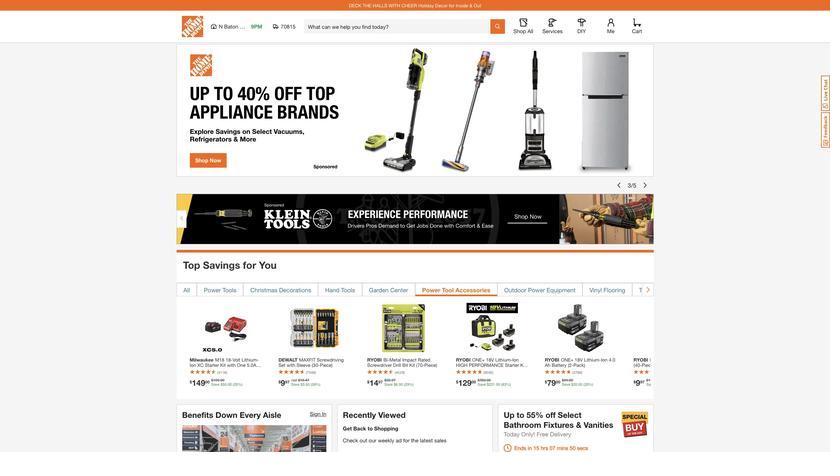 Task type: vqa. For each thing, say whether or not it's contained in the screenshot.
FLOORING
yes



Task type: describe. For each thing, give the bounding box(es) containing it.
deck the halls with cheer holiday decor for inside & out link
[[349, 2, 482, 8]]

down
[[216, 410, 238, 420]]

weekly
[[378, 437, 395, 444]]

%) for 149
[[238, 383, 243, 387]]

fixtures
[[544, 420, 574, 430]]

bi-
[[384, 357, 390, 363]]

and inside drill and impact drive kit (40-piece)
[[660, 357, 667, 363]]

out
[[474, 2, 482, 8]]

97 for maxfit screwdriving set with sleeve (30-piece)
[[285, 380, 290, 385]]

power tool accessories
[[422, 286, 491, 294]]

check out our weekly ad for the latest sales
[[343, 437, 447, 444]]

milwaukee
[[190, 357, 214, 363]]

00 down ( 3786 )
[[579, 383, 583, 387]]

(30-
[[312, 363, 320, 368]]

impact for 14
[[403, 357, 417, 363]]

1 vertical spatial for
[[243, 259, 256, 271]]

the home depot logo image
[[182, 16, 203, 37]]

drill and impact drive kit (40-piece) image
[[645, 303, 696, 354]]

lithium- for 79
[[585, 357, 602, 363]]

( inside $ 14 97 $ 20 . 97 save $ 6 . 00 ( 29 %)
[[404, 383, 405, 387]]

9pm
[[251, 23, 263, 30]]

bag
[[516, 373, 524, 379]]

one+ 18v lithium-ion high performance starter kit with 2.0 ah battery, 4.0 ah battery, 6.0 ah battery, charger, and bag image
[[467, 303, 518, 354]]

cheer
[[402, 2, 417, 8]]

1 horizontal spatial 3
[[628, 182, 632, 189]]

) for 14
[[404, 371, 405, 375]]

97 for drill and impact drive kit (40-piece)
[[641, 380, 645, 385]]

6.0
[[456, 373, 463, 379]]

tool storage button
[[633, 283, 680, 296]]

lithium- for 129
[[496, 357, 513, 363]]

( 4529 )
[[395, 371, 405, 375]]

sign
[[310, 411, 321, 417]]

the
[[363, 2, 372, 8]]

kit for 14
[[410, 363, 415, 368]]

0 horizontal spatial all
[[184, 286, 190, 294]]

our
[[369, 437, 377, 444]]

inside
[[456, 2, 469, 8]]

9595
[[485, 371, 493, 375]]

350
[[480, 379, 486, 383]]

00 left 25
[[228, 383, 232, 387]]

maxfit screwdriving set with sleeve (30-piece) image
[[289, 303, 341, 354]]

4.0 inside one+ 18v lithium-ion 4.0 ah battery (2-pack)
[[609, 357, 616, 363]]

70815 button
[[273, 23, 296, 30]]

cart
[[633, 28, 643, 34]]

20 inside $ 14 97 $ 20 . 97 save $ 6 . 00 ( 29 %)
[[387, 379, 391, 383]]

with inside maxfit screwdriving set with sleeve (30-piece)
[[287, 363, 296, 368]]

halls
[[373, 2, 388, 8]]

lithium- inside m18 18-volt lithium- ion xc starter kit with one 5.0ah battery and charger
[[242, 357, 259, 363]]

ad
[[396, 437, 402, 444]]

maxfit screwdriving set with sleeve (30-piece)
[[279, 357, 344, 368]]

) for 129
[[493, 371, 494, 375]]

3 inside $ 9 97 /set $ 13 . 47 save $ 3 . 50 ( 26 %)
[[303, 383, 305, 387]]

4.0 inside one+ 18v lithium-ion high performance starter kit with 2.0 ah battery, 4.0 ah battery, 6.0 ah battery, charger, and bag
[[498, 368, 505, 374]]

get
[[343, 425, 352, 432]]

3786
[[574, 371, 582, 375]]

0 vertical spatial for
[[449, 2, 455, 8]]

2 horizontal spatial 20
[[585, 383, 589, 387]]

impact for 9
[[669, 357, 683, 363]]

6
[[396, 383, 398, 387]]

7548
[[307, 371, 315, 375]]

( 3786 )
[[573, 371, 583, 375]]

garden
[[369, 286, 389, 294]]

50 inside $ 9 97 /set $ 13 . 47 save $ 3 . 50 ( 26 %)
[[306, 383, 310, 387]]

4529
[[396, 371, 404, 375]]

drill inside drill and impact drive kit (40-piece)
[[650, 357, 658, 363]]

hrs
[[541, 445, 549, 451]]

outdoor
[[505, 286, 527, 294]]

63
[[503, 383, 507, 387]]

save for 129
[[478, 383, 486, 387]]

next arrow image
[[646, 286, 651, 293]]

kit for 129
[[521, 363, 526, 368]]

accessories
[[456, 286, 491, 294]]

dewalt
[[279, 357, 298, 363]]

00 right 99
[[570, 379, 574, 383]]

70815
[[281, 23, 296, 30]]

in
[[322, 411, 327, 417]]

vinyl flooring
[[590, 286, 626, 294]]

save for 149
[[211, 383, 220, 387]]

( inside $ 79 00 $ 99 . 00 save $ 20 . 00 ( 20 %)
[[584, 383, 585, 387]]

garden center
[[369, 286, 409, 294]]

5.0ah
[[247, 363, 259, 368]]

00 right 221
[[497, 383, 501, 387]]

tool storage
[[640, 286, 673, 294]]

piece) for (40-
[[642, 363, 655, 368]]

all button
[[177, 283, 197, 296]]

79
[[548, 379, 556, 388]]

00 left 99
[[556, 380, 561, 385]]

one+ 18v lithium-ion high performance starter kit with 2.0 ah battery, 4.0 ah battery, 6.0 ah battery, charger, and bag
[[456, 357, 529, 379]]

one+ for 79
[[561, 357, 574, 363]]

drill inside bi-metal impact rated screwdriver drill bit kit (70-piece)
[[394, 363, 401, 368]]

outdoor power equipment button
[[498, 283, 583, 296]]

recently
[[343, 410, 376, 420]]

bi-metal impact rated screwdriver drill bit kit (70-piece)
[[368, 357, 437, 368]]

n baton rouge
[[219, 23, 256, 30]]

top savings for you
[[183, 259, 277, 271]]

1 vertical spatial 15
[[534, 445, 540, 451]]

%) for 79
[[589, 383, 594, 387]]

the
[[411, 437, 419, 444]]

18-
[[226, 357, 233, 363]]

rouge
[[240, 23, 256, 30]]

garden center button
[[362, 283, 416, 296]]

viewed
[[379, 410, 406, 420]]

mins
[[557, 445, 569, 451]]

3 / 5
[[628, 182, 637, 189]]

) for 79
[[582, 371, 583, 375]]

& inside up to 55% off select bathroom fixtures & vanities today only! free delivery
[[577, 420, 582, 430]]

m18 18-volt lithium- ion xc starter kit with one 5.0ah battery and charger
[[190, 357, 259, 374]]

25
[[234, 383, 238, 387]]

) for 149
[[226, 371, 227, 375]]

ah right 2.0
[[474, 368, 480, 374]]

sign in
[[310, 411, 327, 417]]

00 left the 350 on the right of page
[[472, 380, 476, 385]]

aisle
[[263, 410, 282, 420]]

and inside m18 18-volt lithium- ion xc starter kit with one 5.0ah battery and charger
[[206, 368, 214, 374]]

in
[[528, 445, 532, 451]]

cart link
[[630, 19, 645, 34]]

%) for 129
[[507, 383, 511, 387]]

live chat image
[[822, 76, 831, 111]]

ion for 129
[[513, 357, 519, 363]]

hand tools
[[325, 286, 355, 294]]

m18 18-volt lithium-ion xc starter kit with one 5.0ah battery and charger image
[[200, 303, 252, 354]]

4116
[[218, 371, 226, 375]]

ryobi for 79
[[545, 357, 560, 363]]

/set
[[291, 379, 297, 383]]

decor
[[436, 2, 448, 8]]

00 inside $ 14 97 $ 20 . 97 save $ 6 . 00 ( 29 %)
[[399, 383, 403, 387]]

drill and impact drive kit (40-piece)
[[634, 357, 702, 368]]

volt
[[233, 357, 241, 363]]

storage
[[652, 286, 673, 294]]

5
[[634, 182, 637, 189]]

149
[[192, 379, 205, 388]]



Task type: locate. For each thing, give the bounding box(es) containing it.
battery down 'milwaukee'
[[190, 368, 205, 374]]

3 lithium- from the left
[[585, 357, 602, 363]]

ion inside one+ 18v lithium-ion high performance starter kit with 2.0 ah battery, 4.0 ah battery, 6.0 ah battery, charger, and bag
[[513, 357, 519, 363]]

to inside up to 55% off select bathroom fixtures & vanities today only! free delivery
[[517, 410, 525, 420]]

vanities
[[584, 420, 614, 430]]

power tools button
[[197, 283, 244, 296]]

maxfit
[[299, 357, 316, 363]]

1 horizontal spatial piece)
[[425, 363, 437, 368]]

shop
[[514, 28, 527, 34]]

00 right 6
[[399, 383, 403, 387]]

18v right (2-
[[575, 357, 583, 363]]

kit inside bi-metal impact rated screwdriver drill bit kit (70-piece)
[[410, 363, 415, 368]]

0 horizontal spatial 18v
[[486, 357, 494, 363]]

2 horizontal spatial piece)
[[642, 363, 655, 368]]

( inside $ 149 00 $ 199 . 00 save $ 50 . 00 ( 25 %)
[[233, 383, 234, 387]]

2 ryobi from the left
[[456, 357, 471, 363]]

hand tools button
[[318, 283, 362, 296]]

tool left storage
[[640, 286, 651, 294]]

$ 9 97 $ 15 . 97 save
[[634, 379, 658, 388]]

9 left /set
[[281, 379, 285, 388]]

50 right 199
[[223, 383, 227, 387]]

1 tools from the left
[[223, 286, 237, 294]]

starter inside m18 18-volt lithium- ion xc starter kit with one 5.0ah battery and charger
[[205, 363, 219, 368]]

with right set on the left of the page
[[287, 363, 296, 368]]

20 right 99
[[574, 383, 578, 387]]

and right the xc
[[206, 368, 214, 374]]

piece) inside drill and impact drive kit (40-piece)
[[642, 363, 655, 368]]

%) down one
[[238, 383, 243, 387]]

save down ( 4116 )
[[211, 383, 220, 387]]

%) inside $ 9 97 /set $ 13 . 47 save $ 3 . 50 ( 26 %)
[[316, 383, 321, 387]]

1 ) from the left
[[226, 371, 227, 375]]

sign in card banner image
[[182, 425, 327, 452]]

1 horizontal spatial &
[[577, 420, 582, 430]]

shopping
[[375, 425, 399, 432]]

all right shop
[[528, 28, 534, 34]]

%) right 221
[[507, 383, 511, 387]]

kit inside m18 18-volt lithium- ion xc starter kit with one 5.0ah battery and charger
[[220, 363, 226, 368]]

3 %) from the left
[[410, 383, 414, 387]]

save inside $ 79 00 $ 99 . 00 save $ 20 . 00 ( 20 %)
[[562, 383, 571, 387]]

4.0 left (40-
[[609, 357, 616, 363]]

0 horizontal spatial battery
[[190, 368, 205, 374]]

lithium- up 'charger,'
[[496, 357, 513, 363]]

diy
[[578, 28, 587, 34]]

to up bathroom
[[517, 410, 525, 420]]

next slide image
[[643, 183, 648, 188]]

20
[[387, 379, 391, 383], [574, 383, 578, 387], [585, 383, 589, 387]]

ion right pack)
[[602, 357, 608, 363]]

benefits down every aisle
[[182, 410, 282, 420]]

2 one+ from the left
[[561, 357, 574, 363]]

0 horizontal spatial 50
[[223, 383, 227, 387]]

0 horizontal spatial with
[[227, 363, 236, 368]]

with inside m18 18-volt lithium- ion xc starter kit with one 5.0ah battery and charger
[[227, 363, 236, 368]]

3 ryobi from the left
[[545, 357, 560, 363]]

1 horizontal spatial power
[[422, 286, 441, 294]]

lithium- right "volt"
[[242, 357, 259, 363]]

( 9595 )
[[484, 371, 494, 375]]

97 inside $ 9 97 /set $ 13 . 47 save $ 3 . 50 ( 26 %)
[[285, 380, 290, 385]]

& left out
[[470, 2, 473, 8]]

ends in 15 hrs 07 mins 50 secs
[[515, 445, 589, 451]]

1 %) from the left
[[238, 383, 243, 387]]

drill
[[650, 357, 658, 363], [394, 363, 401, 368]]

1 lithium- from the left
[[242, 357, 259, 363]]

with left 2.0
[[456, 368, 465, 374]]

1 horizontal spatial impact
[[669, 357, 683, 363]]

2 %) from the left
[[316, 383, 321, 387]]

0 horizontal spatial and
[[206, 368, 214, 374]]

flooring
[[604, 286, 626, 294]]

save inside $ 129 00 $ 350 . 00 save $ 221 . 00 ( 63 %)
[[478, 383, 486, 387]]

18v inside one+ 18v lithium-ion 4.0 ah battery (2-pack)
[[575, 357, 583, 363]]

2 horizontal spatial for
[[449, 2, 455, 8]]

save for 9
[[647, 383, 655, 387]]

save left 6
[[385, 383, 393, 387]]

2 horizontal spatial and
[[660, 357, 667, 363]]

today only!
[[504, 431, 535, 438]]

15
[[649, 379, 653, 383], [534, 445, 540, 451]]

power tool accessories button
[[416, 283, 498, 296]]

0 horizontal spatial tool
[[442, 286, 454, 294]]

tools for hand tools
[[341, 286, 355, 294]]

) for 9
[[315, 371, 316, 375]]

4 save from the left
[[478, 383, 486, 387]]

18v inside one+ 18v lithium-ion high performance starter kit with 2.0 ah battery, 4.0 ah battery, 6.0 ah battery, charger, and bag
[[486, 357, 494, 363]]

) down the bit
[[404, 371, 405, 375]]

97
[[392, 379, 396, 383], [654, 379, 658, 383], [285, 380, 290, 385], [379, 380, 383, 385], [641, 380, 645, 385]]

recently viewed
[[343, 410, 406, 420]]

one+ 18v lithium-ion 4.0 ah battery (2-pack) image
[[556, 303, 607, 354]]

9 for drill and impact drive kit (40-piece)
[[636, 379, 641, 388]]

0 horizontal spatial impact
[[403, 357, 417, 363]]

& down select
[[577, 420, 582, 430]]

9 down (40-
[[636, 379, 641, 388]]

2 impact from the left
[[669, 357, 683, 363]]

1 18v from the left
[[486, 357, 494, 363]]

kit right the bit
[[410, 363, 415, 368]]

one+
[[473, 357, 485, 363], [561, 357, 574, 363]]

christmas decorations button
[[244, 283, 318, 296]]

%) inside $ 129 00 $ 350 . 00 save $ 221 . 00 ( 63 %)
[[507, 383, 511, 387]]

with
[[227, 363, 236, 368], [287, 363, 296, 368], [456, 368, 465, 374]]

. inside $ 9 97 $ 15 . 97 save
[[653, 379, 654, 383]]

1 vertical spatial 3
[[303, 383, 305, 387]]

0 horizontal spatial starter
[[205, 363, 219, 368]]

starter
[[205, 363, 219, 368], [505, 363, 519, 368]]

ion for 79
[[602, 357, 608, 363]]

drill up '4529'
[[394, 363, 401, 368]]

2 save from the left
[[291, 383, 300, 387]]

ryobi up 2.0
[[456, 357, 471, 363]]

baton
[[224, 23, 239, 30]]

0 horizontal spatial 9
[[281, 379, 285, 388]]

2 piece) from the left
[[425, 363, 437, 368]]

0 horizontal spatial piece)
[[320, 363, 333, 368]]

back
[[354, 425, 367, 432]]

ryobi up $ 9 97 $ 15 . 97 save
[[634, 357, 649, 363]]

2 horizontal spatial power
[[529, 286, 546, 294]]

1 horizontal spatial starter
[[505, 363, 519, 368]]

%) inside $ 149 00 $ 199 . 00 save $ 50 . 00 ( 25 %)
[[238, 383, 243, 387]]

00 right 199
[[221, 379, 225, 383]]

set
[[279, 363, 286, 368]]

save right 79 at right bottom
[[562, 383, 571, 387]]

me button
[[601, 19, 622, 34]]

221
[[489, 383, 495, 387]]

What can we help you find today? search field
[[308, 20, 490, 33]]

4 ) from the left
[[493, 371, 494, 375]]

1 horizontal spatial 50
[[306, 383, 310, 387]]

starter right the xc
[[205, 363, 219, 368]]

50 left the secs
[[570, 445, 576, 451]]

decorations
[[279, 286, 311, 294]]

1 horizontal spatial ion
[[513, 357, 519, 363]]

2 ) from the left
[[315, 371, 316, 375]]

1 horizontal spatial 20
[[574, 383, 578, 387]]

ah left "bag"
[[506, 368, 512, 374]]

1 horizontal spatial lithium-
[[496, 357, 513, 363]]

.
[[220, 379, 221, 383], [304, 379, 305, 383], [391, 379, 392, 383], [486, 379, 487, 383], [569, 379, 570, 383], [653, 379, 654, 383], [227, 383, 228, 387], [305, 383, 306, 387], [398, 383, 399, 387], [495, 383, 497, 387], [578, 383, 579, 387]]

pack)
[[574, 363, 586, 368]]

2 starter from the left
[[505, 363, 519, 368]]

%) down one+ 18v lithium-ion 4.0 ah battery (2-pack)
[[589, 383, 594, 387]]

tool left accessories
[[442, 286, 454, 294]]

$ 79 00 $ 99 . 00 save $ 20 . 00 ( 20 %)
[[545, 379, 594, 388]]

lithium- inside one+ 18v lithium-ion 4.0 ah battery (2-pack)
[[585, 357, 602, 363]]

deck
[[349, 2, 362, 8]]

kit up "bag"
[[521, 363, 526, 368]]

)
[[226, 371, 227, 375], [315, 371, 316, 375], [404, 371, 405, 375], [493, 371, 494, 375], [582, 371, 583, 375]]

1 horizontal spatial to
[[517, 410, 525, 420]]

0 vertical spatial 15
[[649, 379, 653, 383]]

one+ inside one+ 18v lithium-ion 4.0 ah battery (2-pack)
[[561, 357, 574, 363]]

battery inside m18 18-volt lithium- ion xc starter kit with one 5.0ah battery and charger
[[190, 368, 205, 374]]

piece) for (30-
[[320, 363, 333, 368]]

1 horizontal spatial all
[[528, 28, 534, 34]]

tool
[[442, 286, 454, 294], [640, 286, 651, 294]]

0 horizontal spatial tools
[[223, 286, 237, 294]]

all down top
[[184, 286, 190, 294]]

0 horizontal spatial 20
[[387, 379, 391, 383]]

with for 149
[[227, 363, 236, 368]]

3 power from the left
[[529, 286, 546, 294]]

for left inside
[[449, 2, 455, 8]]

5 %) from the left
[[589, 383, 594, 387]]

kit inside drill and impact drive kit (40-piece)
[[696, 357, 702, 363]]

/
[[632, 182, 634, 189]]

diy button
[[572, 19, 593, 34]]

%) right '47'
[[316, 383, 321, 387]]

1 power from the left
[[204, 286, 221, 294]]

tools
[[223, 286, 237, 294], [341, 286, 355, 294]]

1 starter from the left
[[205, 363, 219, 368]]

battery inside one+ 18v lithium-ion 4.0 ah battery (2-pack)
[[552, 363, 567, 368]]

1 horizontal spatial tool
[[640, 286, 651, 294]]

0 vertical spatial &
[[470, 2, 473, 8]]

1 horizontal spatial and
[[507, 373, 515, 379]]

power for power tool accessories
[[422, 286, 441, 294]]

2 horizontal spatial with
[[456, 368, 465, 374]]

1 piece) from the left
[[320, 363, 333, 368]]

battery left (2-
[[552, 363, 567, 368]]

3 save from the left
[[385, 383, 393, 387]]

1 impact from the left
[[403, 357, 417, 363]]

9 for maxfit screwdriving set with sleeve (30-piece)
[[281, 379, 285, 388]]

kit for 149
[[220, 363, 226, 368]]

with left one
[[227, 363, 236, 368]]

6 save from the left
[[647, 383, 655, 387]]

0 vertical spatial 3
[[628, 182, 632, 189]]

every
[[240, 410, 261, 420]]

18v for 129
[[486, 357, 494, 363]]

lithium- inside one+ 18v lithium-ion high performance starter kit with 2.0 ah battery, 4.0 ah battery, 6.0 ah battery, charger, and bag
[[496, 357, 513, 363]]

save inside $ 149 00 $ 199 . 00 save $ 50 . 00 ( 25 %)
[[211, 383, 220, 387]]

0 horizontal spatial power
[[204, 286, 221, 294]]

lithium- right (2-
[[585, 357, 602, 363]]

50 inside $ 149 00 $ 199 . 00 save $ 50 . 00 ( 25 %)
[[223, 383, 227, 387]]

2 horizontal spatial lithium-
[[585, 357, 602, 363]]

1 horizontal spatial tools
[[341, 286, 355, 294]]

2 horizontal spatial ion
[[602, 357, 608, 363]]

2 horizontal spatial 50
[[570, 445, 576, 451]]

( inside $ 9 97 /set $ 13 . 47 save $ 3 . 50 ( 26 %)
[[311, 383, 312, 387]]

0 horizontal spatial 3
[[303, 383, 305, 387]]

ryobi for 9
[[634, 357, 649, 363]]

129
[[459, 379, 472, 388]]

1 horizontal spatial for
[[404, 437, 410, 444]]

$ 149 00 $ 199 . 00 save $ 50 . 00 ( 25 %)
[[190, 379, 243, 388]]

for left you
[[243, 259, 256, 271]]

1 save from the left
[[211, 383, 220, 387]]

starter for 149
[[205, 363, 219, 368]]

( inside $ 129 00 $ 350 . 00 save $ 221 . 00 ( 63 %)
[[502, 383, 503, 387]]

metal
[[390, 357, 401, 363]]

save left 13
[[291, 383, 300, 387]]

1 vertical spatial &
[[577, 420, 582, 430]]

2 tool from the left
[[640, 286, 651, 294]]

save inside $ 9 97 $ 15 . 97 save
[[647, 383, 655, 387]]

feedback link image
[[822, 112, 831, 148]]

latest
[[420, 437, 433, 444]]

benefits
[[182, 410, 213, 420]]

one+ for 129
[[473, 357, 485, 363]]

special buy logo image
[[622, 411, 649, 438]]

0 vertical spatial all
[[528, 28, 534, 34]]

piece) inside bi-metal impact rated screwdriver drill bit kit (70-piece)
[[425, 363, 437, 368]]

%) for 14
[[410, 383, 414, 387]]

get back to shopping
[[343, 425, 399, 432]]

save down drill and impact drive kit (40-piece)
[[647, 383, 655, 387]]

tool inside power tool accessories button
[[442, 286, 454, 294]]

up to 55% off select bathroom fixtures & vanities today only! free delivery
[[504, 410, 614, 438]]

ah up 79 at right bottom
[[545, 363, 551, 368]]

14
[[370, 379, 379, 388]]

tool inside "tool storage" button
[[640, 286, 651, 294]]

1 horizontal spatial with
[[287, 363, 296, 368]]

bi-metal impact rated screwdriver drill bit kit (70-piece) image
[[378, 303, 429, 354]]

ah right 6.0
[[464, 373, 470, 379]]

save inside $ 14 97 $ 20 . 97 save $ 6 . 00 ( 29 %)
[[385, 383, 393, 387]]

1 vertical spatial all
[[184, 286, 190, 294]]

0 vertical spatial to
[[517, 410, 525, 420]]

kit inside one+ 18v lithium-ion high performance starter kit with 2.0 ah battery, 4.0 ah battery, 6.0 ah battery, charger, and bag
[[521, 363, 526, 368]]

4.0 right ( 9595 )
[[498, 368, 505, 374]]

1 9 from the left
[[281, 379, 285, 388]]

starter up "bag"
[[505, 363, 519, 368]]

previous slide image
[[617, 183, 622, 188]]

tools for power tools
[[223, 286, 237, 294]]

free delivery
[[537, 431, 572, 438]]

0 horizontal spatial for
[[243, 259, 256, 271]]

top
[[183, 259, 200, 271]]

3 left 5
[[628, 182, 632, 189]]

20 down pack)
[[585, 383, 589, 387]]

piece) inside maxfit screwdriving set with sleeve (30-piece)
[[320, 363, 333, 368]]

9
[[281, 379, 285, 388], [636, 379, 641, 388]]

shop all button
[[513, 19, 534, 34]]

15 right in
[[534, 445, 540, 451]]

bathroom
[[504, 420, 542, 430]]

christmas
[[251, 286, 278, 294]]

starter for 129
[[505, 363, 519, 368]]

you
[[259, 259, 277, 271]]

with for 129
[[456, 368, 465, 374]]

1 horizontal spatial battery
[[552, 363, 567, 368]]

1 horizontal spatial 18v
[[575, 357, 583, 363]]

) down performance
[[493, 371, 494, 375]]

$ 9 97 /set $ 13 . 47 save $ 3 . 50 ( 26 %)
[[279, 379, 321, 388]]

0 horizontal spatial to
[[368, 425, 373, 432]]

one+ left pack)
[[561, 357, 574, 363]]

ryobi for 129
[[456, 357, 471, 363]]

impact
[[403, 357, 417, 363], [669, 357, 683, 363]]

power right outdoor
[[529, 286, 546, 294]]

0 horizontal spatial ion
[[190, 363, 196, 368]]

secs
[[578, 445, 589, 451]]

1 tool from the left
[[442, 286, 454, 294]]

impact left drive
[[669, 357, 683, 363]]

starter inside one+ 18v lithium-ion high performance starter kit with 2.0 ah battery, 4.0 ah battery, 6.0 ah battery, charger, and bag
[[505, 363, 519, 368]]

%) inside $ 14 97 $ 20 . 97 save $ 6 . 00 ( 29 %)
[[410, 383, 414, 387]]

0 vertical spatial 4.0
[[609, 357, 616, 363]]

) down (30-
[[315, 371, 316, 375]]

save left 221
[[478, 383, 486, 387]]

power right all button
[[204, 286, 221, 294]]

4 ryobi from the left
[[634, 357, 649, 363]]

vinyl flooring button
[[583, 283, 633, 296]]

tools down top savings for you
[[223, 286, 237, 294]]

christmas decorations
[[251, 286, 311, 294]]

power right center
[[422, 286, 441, 294]]

save inside $ 9 97 /set $ 13 . 47 save $ 3 . 50 ( 26 %)
[[291, 383, 300, 387]]

15 down drill and impact drive kit (40-piece)
[[649, 379, 653, 383]]

97 for bi-metal impact rated screwdriver drill bit kit (70-piece)
[[379, 380, 383, 385]]

save for 79
[[562, 383, 571, 387]]

ryobi left (2-
[[545, 357, 560, 363]]

xc
[[198, 363, 204, 368]]

up
[[504, 410, 515, 420]]

2 vertical spatial for
[[404, 437, 410, 444]]

charger,
[[488, 373, 506, 379]]

ah inside one+ 18v lithium-ion 4.0 ah battery (2-pack)
[[545, 363, 551, 368]]

one+ 18v lithium-ion 4.0 ah battery (2-pack)
[[545, 357, 616, 368]]

50 left 26
[[306, 383, 310, 387]]

me
[[608, 28, 615, 34]]

one+ up 2.0
[[473, 357, 485, 363]]

1 horizontal spatial drill
[[650, 357, 658, 363]]

20 left 6
[[387, 379, 391, 383]]

00 right the 350 on the right of page
[[487, 379, 491, 383]]

save
[[211, 383, 220, 387], [291, 383, 300, 387], [385, 383, 393, 387], [478, 383, 486, 387], [562, 383, 571, 387], [647, 383, 655, 387]]

3 piece) from the left
[[642, 363, 655, 368]]

for right ad
[[404, 437, 410, 444]]

5 ) from the left
[[582, 371, 583, 375]]

00 left 199
[[205, 380, 210, 385]]

ion inside one+ 18v lithium-ion 4.0 ah battery (2-pack)
[[602, 357, 608, 363]]

equipment
[[547, 286, 576, 294]]

2 lithium- from the left
[[496, 357, 513, 363]]

ryobi for 14
[[368, 357, 382, 363]]

1 horizontal spatial one+
[[561, 357, 574, 363]]

impact inside drill and impact drive kit (40-piece)
[[669, 357, 683, 363]]

1 horizontal spatial 9
[[636, 379, 641, 388]]

battery
[[552, 363, 567, 368], [190, 368, 205, 374]]

0 horizontal spatial one+
[[473, 357, 485, 363]]

impact inside bi-metal impact rated screwdriver drill bit kit (70-piece)
[[403, 357, 417, 363]]

bit
[[403, 363, 408, 368]]

outdoor power equipment
[[505, 286, 576, 294]]

) down pack)
[[582, 371, 583, 375]]

1 vertical spatial to
[[368, 425, 373, 432]]

18v up ( 9595 )
[[486, 357, 494, 363]]

0 horizontal spatial 15
[[534, 445, 540, 451]]

1 ryobi from the left
[[368, 357, 382, 363]]

ryobi left bi- at the left of the page
[[368, 357, 382, 363]]

to right back
[[368, 425, 373, 432]]

2 9 from the left
[[636, 379, 641, 388]]

with inside one+ 18v lithium-ion high performance starter kit with 2.0 ah battery, 4.0 ah battery, 6.0 ah battery, charger, and bag
[[456, 368, 465, 374]]

0 horizontal spatial drill
[[394, 363, 401, 368]]

screwdriver
[[368, 363, 392, 368]]

0 horizontal spatial &
[[470, 2, 473, 8]]

%) inside $ 79 00 $ 99 . 00 save $ 20 . 00 ( 20 %)
[[589, 383, 594, 387]]

and left "bag"
[[507, 373, 515, 379]]

3 left '47'
[[303, 383, 305, 387]]

18v for 79
[[575, 357, 583, 363]]

kit right drive
[[696, 357, 702, 363]]

2 power from the left
[[422, 286, 441, 294]]

4 %) from the left
[[507, 383, 511, 387]]

services button
[[542, 19, 564, 34]]

1 one+ from the left
[[473, 357, 485, 363]]

impact right metal
[[403, 357, 417, 363]]

0 horizontal spatial 4.0
[[498, 368, 505, 374]]

and right (40-
[[660, 357, 667, 363]]

kit up ( 4116 )
[[220, 363, 226, 368]]

lithium-
[[242, 357, 259, 363], [496, 357, 513, 363], [585, 357, 602, 363]]

save for 14
[[385, 383, 393, 387]]

1 vertical spatial 4.0
[[498, 368, 505, 374]]

2 tools from the left
[[341, 286, 355, 294]]

$ 129 00 $ 350 . 00 save $ 221 . 00 ( 63 %)
[[456, 379, 511, 388]]

99
[[565, 379, 569, 383]]

ion left the xc
[[190, 363, 196, 368]]

15 inside $ 9 97 $ 15 . 97 save
[[649, 379, 653, 383]]

13
[[300, 379, 304, 383]]

2 18v from the left
[[575, 357, 583, 363]]

drill right (40-
[[650, 357, 658, 363]]

) down 18-
[[226, 371, 227, 375]]

tools right hand
[[341, 286, 355, 294]]

1 horizontal spatial 15
[[649, 379, 653, 383]]

%) right 6
[[410, 383, 414, 387]]

one+ inside one+ 18v lithium-ion high performance starter kit with 2.0 ah battery, 4.0 ah battery, 6.0 ah battery, charger, and bag
[[473, 357, 485, 363]]

ion inside m18 18-volt lithium- ion xc starter kit with one 5.0ah battery and charger
[[190, 363, 196, 368]]

3 ) from the left
[[404, 371, 405, 375]]

and inside one+ 18v lithium-ion high performance starter kit with 2.0 ah battery, 4.0 ah battery, 6.0 ah battery, charger, and bag
[[507, 373, 515, 379]]

1 horizontal spatial 4.0
[[609, 357, 616, 363]]

holiday
[[419, 2, 434, 8]]

0 horizontal spatial lithium-
[[242, 357, 259, 363]]

5 save from the left
[[562, 383, 571, 387]]

ion up "bag"
[[513, 357, 519, 363]]

power for power tools
[[204, 286, 221, 294]]

power tools
[[204, 286, 237, 294]]



